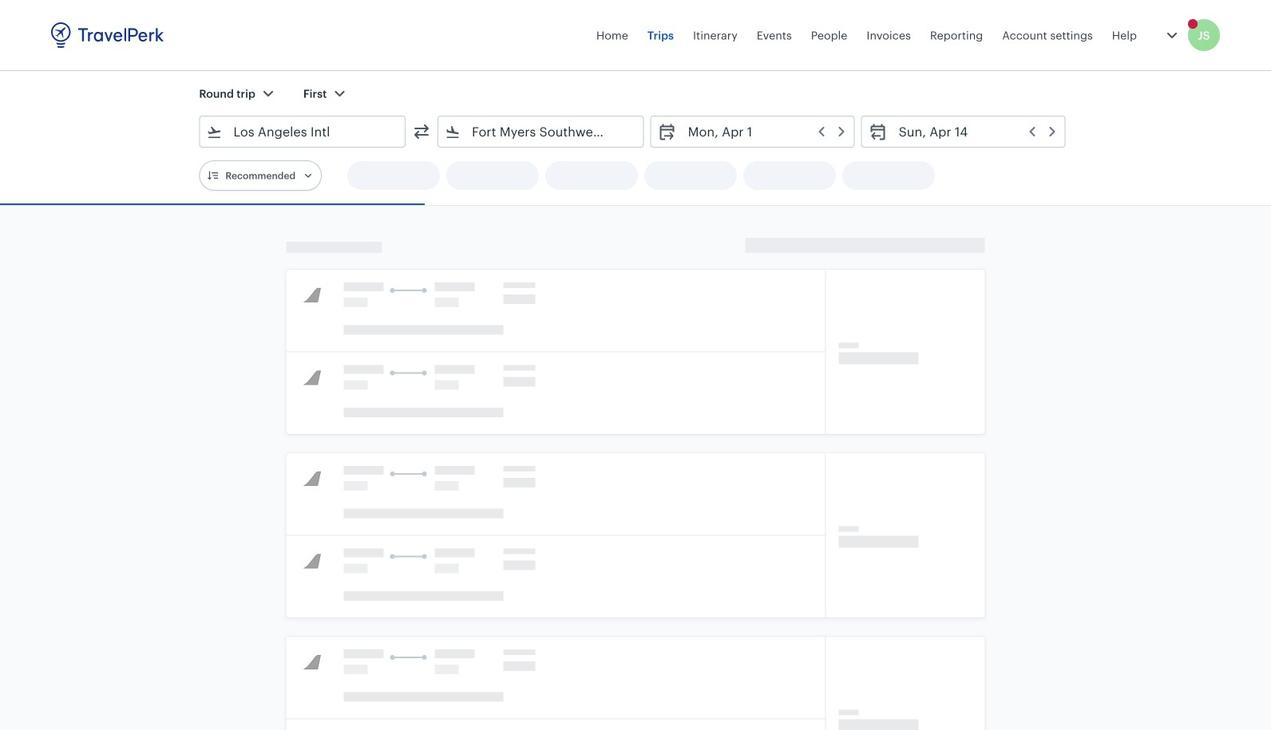 Task type: locate. For each thing, give the bounding box(es) containing it.
To search field
[[461, 119, 623, 145]]

Return field
[[888, 119, 1059, 145]]

From search field
[[222, 119, 384, 145]]



Task type: vqa. For each thing, say whether or not it's contained in the screenshot.
Add first traveler search box
no



Task type: describe. For each thing, give the bounding box(es) containing it.
Depart field
[[677, 119, 848, 145]]



